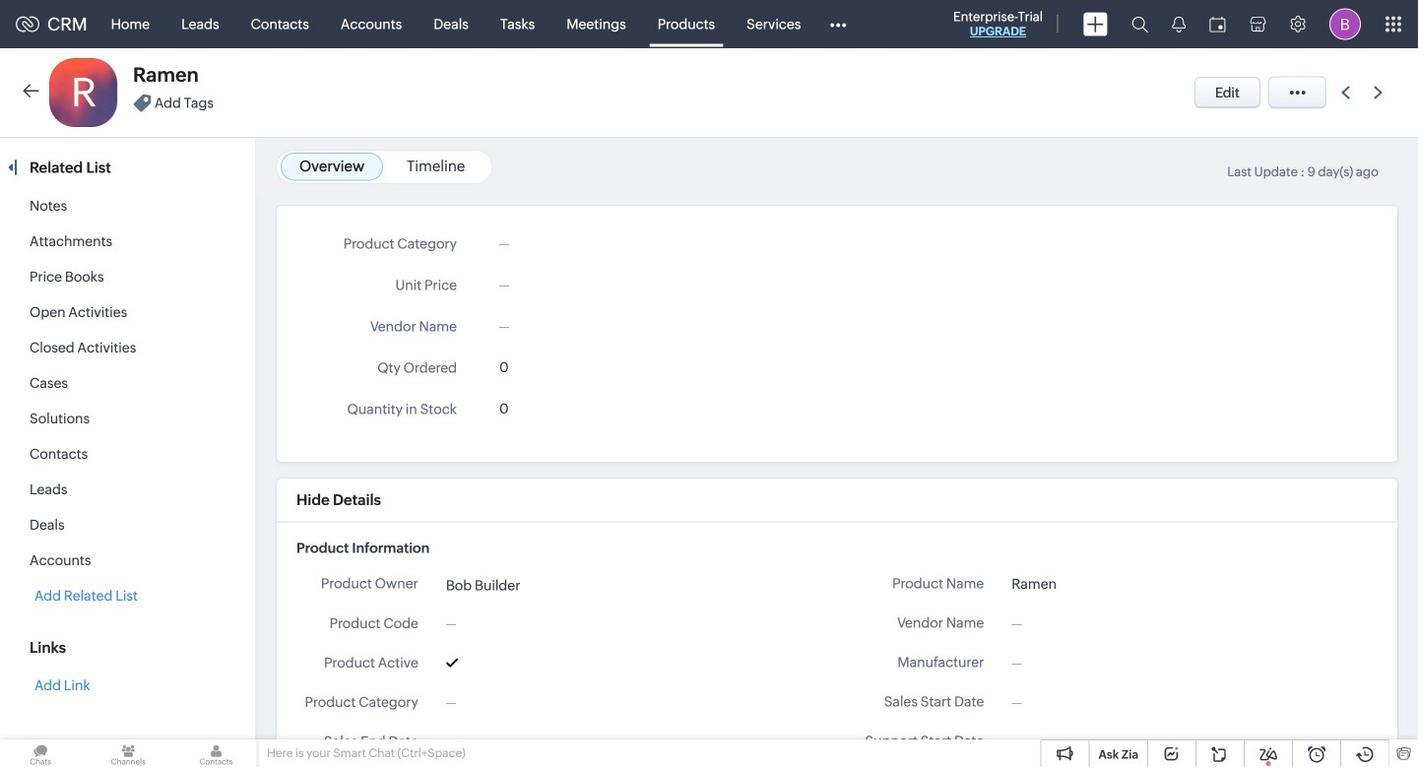 Task type: locate. For each thing, give the bounding box(es) containing it.
calendar image
[[1210, 16, 1227, 32]]

profile image
[[1330, 8, 1362, 40]]

signals element
[[1161, 0, 1198, 48]]

create menu image
[[1084, 12, 1109, 36]]

channels image
[[88, 740, 169, 768]]

logo image
[[16, 16, 39, 32]]



Task type: vqa. For each thing, say whether or not it's contained in the screenshot.
Create Menu element at the top right
yes



Task type: describe. For each thing, give the bounding box(es) containing it.
create menu element
[[1072, 0, 1120, 48]]

search element
[[1120, 0, 1161, 48]]

previous record image
[[1342, 86, 1351, 99]]

contacts image
[[176, 740, 257, 768]]

Other Modules field
[[817, 8, 860, 40]]

chats image
[[0, 740, 81, 768]]

profile element
[[1318, 0, 1374, 48]]

search image
[[1132, 16, 1149, 33]]

signals image
[[1173, 16, 1186, 33]]

next record image
[[1375, 86, 1387, 99]]



